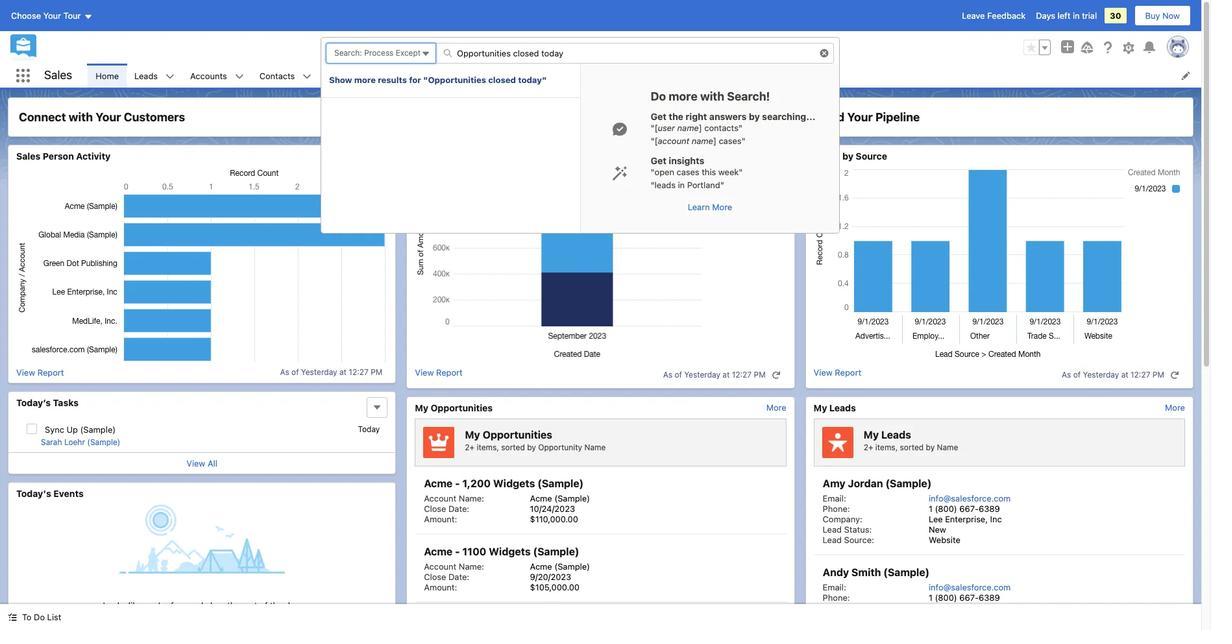 Task type: describe. For each thing, give the bounding box(es) containing it.
at for acme
[[723, 370, 730, 380]]

left
[[1058, 10, 1071, 21]]

acme - 1,200 widgets (sample)
[[424, 478, 584, 490]]

sales person activity
[[16, 151, 111, 162]]

contacts
[[260, 70, 295, 81]]

new
[[929, 525, 947, 535]]

portland"
[[688, 180, 725, 190]]

1 vertical spatial with
[[69, 110, 93, 124]]

andy smith (sample)
[[823, 567, 930, 579]]

forecasts link
[[474, 64, 528, 88]]

info@salesforce.com for andy smith (sample)
[[929, 583, 1011, 593]]

opportunities for people: opportunities closed today
[[508, 42, 562, 53]]

you're
[[144, 601, 169, 611]]

this
[[702, 167, 717, 177]]

website
[[929, 535, 961, 546]]

1 horizontal spatial the
[[270, 601, 283, 611]]

accounts link
[[183, 64, 235, 88]]

for
[[409, 75, 421, 85]]

$105,000.00
[[530, 583, 580, 593]]

- for 1100
[[455, 546, 460, 558]]

home
[[96, 70, 119, 81]]

contacts list item
[[252, 64, 320, 88]]

opportunities list item
[[320, 64, 406, 88]]

opportunities inside list item
[[328, 70, 381, 81]]

as of yesterday at 12:​27 pm for acme - 1,200 widgets (sample)
[[664, 370, 766, 380]]

acme (sample) for acme - 1,200 widgets (sample)
[[530, 494, 590, 504]]

choose your tour button
[[10, 5, 93, 26]]

2 "[ from the top
[[651, 135, 658, 146]]

my for my opportunities 2+ items, sorted by opportunity name
[[465, 429, 480, 441]]

2 report from the left
[[436, 367, 463, 378]]

0 horizontal spatial closed
[[489, 75, 516, 85]]

info@salesforce.com link for amy jordan (sample)
[[929, 494, 1011, 504]]

insights
[[669, 155, 705, 166]]

activity
[[76, 151, 111, 162]]

home link
[[88, 64, 127, 88]]

12:​27 for my leads
[[1131, 370, 1151, 380]]

info@salesforce.com link for andy smith (sample)
[[929, 583, 1011, 593]]

report for connect
[[37, 367, 64, 378]]

view up my opportunities
[[415, 367, 434, 378]]

source
[[856, 151, 888, 162]]

pm for my leads
[[1153, 370, 1165, 380]]

12:​27 for my opportunities
[[732, 370, 752, 380]]

view up my leads
[[814, 367, 833, 378]]

right
[[686, 111, 708, 122]]

and
[[189, 601, 203, 611]]

6389 for andy smith (sample)
[[979, 593, 1001, 603]]

name: for 1,200
[[459, 494, 484, 504]]

lee enterprise, inc
[[929, 514, 1003, 525]]

get the right answers by searching... "[ user name ] contacts" "[ account name ] cases"
[[651, 111, 816, 146]]

day.
[[285, 601, 301, 611]]

days left in trial
[[1037, 10, 1098, 21]]

30
[[1111, 10, 1122, 21]]

1 (800) 667-6389 for amy jordan (sample)
[[929, 504, 1001, 514]]

my opportunities
[[415, 402, 493, 413]]

free
[[171, 601, 186, 611]]

leave
[[963, 10, 986, 21]]

sorted for opportunities
[[502, 443, 525, 452]]

get insights "open cases this week" "leads in portland"
[[651, 155, 743, 190]]

6389 for amy jordan (sample)
[[979, 504, 1001, 514]]

tasks
[[53, 397, 79, 408]]

as for acme
[[664, 370, 673, 380]]

1 horizontal spatial with
[[701, 90, 725, 103]]

get for get insights
[[651, 155, 667, 166]]

0 horizontal spatial 12:​27
[[349, 368, 369, 377]]

by inside my opportunities 2+ items, sorted by opportunity name
[[527, 443, 536, 452]]

tour
[[63, 10, 81, 21]]

(sample) up sarah loehr (sample) link
[[80, 424, 116, 435]]

show more results for "opportunities closed today"
[[329, 75, 547, 85]]

2 view report link from the left
[[415, 367, 463, 383]]

customers
[[124, 110, 185, 124]]

searching...
[[763, 111, 816, 122]]

0 horizontal spatial as
[[280, 368, 289, 377]]

dashboards list item
[[528, 64, 608, 88]]

choose your tour
[[11, 10, 81, 21]]

connect
[[19, 110, 66, 124]]

people: opportunities closed today button
[[451, 37, 711, 58]]

text default image inside to do list button
[[8, 613, 17, 622]]

today's
[[16, 397, 51, 408]]

lead source:
[[823, 535, 875, 546]]

my leads
[[814, 402, 857, 413]]

phone: for amy
[[823, 504, 851, 514]]

people:
[[476, 42, 506, 53]]

up
[[67, 424, 78, 435]]

as for amy
[[1063, 370, 1072, 380]]

source:
[[845, 535, 875, 546]]

text default image inside the leads list item
[[166, 72, 175, 81]]

name inside the my leads 2+ items, sorted by name
[[938, 443, 959, 452]]

sync up (sample) sarah loehr (sample)
[[41, 424, 120, 447]]

my for my leads 2+ items, sorted by name
[[864, 429, 879, 441]]

acme - 1100 widgets (sample)
[[424, 546, 580, 558]]

lead for lead status:
[[823, 525, 842, 535]]

2 view report from the left
[[415, 367, 463, 378]]

my for my leads
[[814, 402, 828, 413]]

dashboards link
[[528, 64, 591, 88]]

to
[[22, 612, 31, 623]]

looks
[[103, 601, 126, 611]]

smith
[[852, 567, 882, 579]]

"open
[[651, 167, 675, 177]]

my opportunities link
[[415, 402, 493, 414]]

amount: for acme - 1,200 widgets (sample)
[[424, 514, 457, 525]]

sarah
[[41, 437, 62, 447]]

view all link
[[187, 458, 218, 469]]

enterprise,
[[946, 514, 989, 525]]

acme (sample) for acme - 1100 widgets (sample)
[[530, 562, 590, 572]]

1 horizontal spatial in
[[1074, 10, 1080, 21]]

(sample) right jordan
[[886, 478, 932, 490]]

jordan
[[849, 478, 884, 490]]

more link for acme - 1,200 widgets (sample)
[[767, 402, 787, 413]]

by left source
[[843, 151, 854, 162]]

0 horizontal spatial as of yesterday at 12:​27 pm
[[280, 368, 383, 377]]

$110,000.00
[[530, 514, 579, 525]]

lead for lead source:
[[823, 535, 842, 546]]

"opportunities
[[424, 75, 486, 85]]

opportunities for my opportunities 2+ items, sorted by opportunity name
[[483, 429, 553, 441]]

company: for andy
[[823, 603, 863, 614]]

0 horizontal spatial yesterday
[[301, 368, 337, 377]]

view up today's on the bottom left
[[16, 367, 35, 378]]

leave feedback link
[[963, 10, 1026, 21]]

more for results
[[354, 75, 376, 85]]

my leads 2+ items, sorted by name
[[864, 429, 959, 452]]

people: opportunities closed today
[[476, 42, 615, 53]]

0 horizontal spatial the
[[227, 601, 240, 611]]

2+ for my opportunities
[[465, 443, 475, 452]]

sorted for leads
[[901, 443, 924, 452]]

cases
[[677, 167, 700, 177]]

by inside the my leads 2+ items, sorted by name
[[926, 443, 935, 452]]

view report for build
[[814, 367, 862, 378]]

today's events
[[16, 488, 84, 499]]

acme left 1,200
[[424, 478, 453, 490]]

sync up (sample) link
[[45, 424, 116, 435]]

name inside my opportunities 2+ items, sorted by opportunity name
[[585, 443, 606, 452]]

account
[[658, 135, 690, 146]]

"leads
[[651, 180, 676, 190]]

1100
[[463, 546, 487, 558]]

trial
[[1083, 10, 1098, 21]]

1 horizontal spatial text default image
[[612, 166, 628, 181]]

answers
[[710, 111, 747, 122]]

now
[[1163, 10, 1181, 21]]

accounts
[[190, 70, 227, 81]]

calendar
[[414, 70, 449, 81]]



Task type: locate. For each thing, give the bounding box(es) containing it.
show
[[329, 75, 352, 85]]

view report link up today's on the bottom left
[[16, 367, 64, 378]]

2 company: from the top
[[823, 603, 863, 614]]

leads inside list item
[[134, 70, 158, 81]]

(sample) up "$110,000.00" on the left bottom of the page
[[555, 494, 590, 504]]

0 vertical spatial get
[[651, 111, 667, 122]]

1 account name: from the top
[[424, 494, 484, 504]]

close date: for 1,200
[[424, 504, 470, 514]]

0 horizontal spatial view report
[[16, 367, 64, 378]]

1 horizontal spatial your
[[96, 110, 121, 124]]

2 horizontal spatial view report
[[814, 367, 862, 378]]

sync
[[45, 424, 64, 435]]

0 vertical spatial "[
[[651, 123, 658, 133]]

email: for andy
[[823, 583, 847, 593]]

1 vertical spatial name
[[692, 135, 714, 146]]

0 vertical spatial account name:
[[424, 494, 484, 504]]

the inside get the right answers by searching... "[ user name ] contacts" "[ account name ] cases"
[[669, 111, 684, 122]]

] down contacts"
[[714, 135, 717, 146]]

items, up 1,200
[[477, 443, 499, 452]]

acme (sample)
[[530, 494, 590, 504], [530, 562, 590, 572]]

0 vertical spatial name
[[678, 123, 699, 133]]

by down search!
[[749, 111, 760, 122]]

user
[[658, 123, 675, 133]]

2 more from the left
[[1166, 402, 1186, 413]]

2 more link from the left
[[1166, 402, 1186, 413]]

close for acme - 1100 widgets (sample)
[[424, 572, 446, 583]]

close for acme - 1,200 widgets (sample)
[[424, 504, 446, 514]]

1 account from the top
[[424, 494, 457, 504]]

account for acme - 1100 widgets (sample)
[[424, 562, 457, 572]]

email: down andy
[[823, 583, 847, 593]]

account name: for 1,200
[[424, 494, 484, 504]]

widgets right 1,200
[[494, 478, 535, 490]]

1 horizontal spatial more
[[669, 90, 698, 103]]

account name: down 1,200
[[424, 494, 484, 504]]

2 name from the left
[[938, 443, 959, 452]]

0 vertical spatial in
[[1074, 10, 1080, 21]]

1 phone: from the top
[[823, 504, 851, 514]]

1 for amy jordan (sample)
[[929, 504, 933, 514]]

my opportunities 2+ items, sorted by opportunity name
[[465, 429, 606, 452]]

yesterday
[[301, 368, 337, 377], [685, 370, 721, 380], [1084, 370, 1120, 380]]

acme (sample) up "$110,000.00" on the left bottom of the page
[[530, 494, 590, 504]]

in inside "get insights "open cases this week" "leads in portland""
[[678, 180, 685, 190]]

more for with
[[669, 90, 698, 103]]

0 horizontal spatial items,
[[477, 443, 499, 452]]

today"
[[518, 75, 547, 85]]

1 vertical spatial 6389
[[979, 593, 1001, 603]]

search!
[[728, 90, 771, 103]]

0 horizontal spatial pm
[[371, 368, 383, 377]]

6389 right universal
[[979, 593, 1001, 603]]

opportunities link
[[320, 64, 389, 88]]

pm for my opportunities
[[754, 370, 766, 380]]

looks like you're free and clear the rest of the day.
[[103, 601, 301, 611]]

info@salesforce.com up enterprise, on the right bottom of page
[[929, 494, 1011, 504]]

2 horizontal spatial at
[[1122, 370, 1129, 380]]

2 horizontal spatial as
[[1063, 370, 1072, 380]]

lee
[[929, 514, 943, 525]]

as of yesterday at 12:​27 pm for amy jordan (sample)
[[1063, 370, 1165, 380]]

week"
[[719, 167, 743, 177]]

0 horizontal spatial view report link
[[16, 367, 64, 378]]

text default image inside contacts list item
[[303, 72, 312, 81]]

0 horizontal spatial with
[[69, 110, 93, 124]]

andy
[[823, 567, 850, 579]]

closed inside people: opportunities closed today button
[[564, 42, 590, 53]]

0 horizontal spatial in
[[678, 180, 685, 190]]

Search... search field
[[436, 43, 835, 64]]

at for amy
[[1122, 370, 1129, 380]]

sales up connect
[[44, 68, 72, 82]]

1 horizontal spatial sorted
[[901, 443, 924, 452]]

do up user
[[651, 90, 666, 103]]

list containing home
[[88, 64, 1202, 88]]

1 name from the left
[[585, 443, 606, 452]]

1 vertical spatial closed
[[489, 75, 516, 85]]

the
[[669, 111, 684, 122], [227, 601, 240, 611], [270, 601, 283, 611]]

leads inside the my leads 2+ items, sorted by name
[[882, 429, 912, 441]]

with right connect
[[69, 110, 93, 124]]

buy
[[1146, 10, 1161, 21]]

opportunities for my opportunities
[[431, 402, 493, 413]]

0 vertical spatial name:
[[459, 494, 484, 504]]

opportunities inside button
[[508, 42, 562, 53]]

email: down amy at bottom
[[823, 494, 847, 504]]

1 lead from the top
[[823, 525, 842, 535]]

1 vertical spatial account
[[424, 562, 457, 572]]

0 horizontal spatial more
[[767, 402, 787, 413]]

view report link for connect with your customers
[[16, 367, 64, 378]]

widgets for 1,200
[[494, 478, 535, 490]]

2+ inside the my leads 2+ items, sorted by name
[[864, 443, 874, 452]]

sorted up acme - 1,200 widgets (sample)
[[502, 443, 525, 452]]

]
[[699, 123, 703, 133], [714, 135, 717, 146]]

2 horizontal spatial your
[[848, 110, 873, 124]]

build
[[817, 110, 845, 124]]

1 horizontal spatial view report
[[415, 367, 463, 378]]

rest
[[242, 601, 258, 611]]

0 horizontal spatial text default image
[[235, 72, 244, 81]]

with
[[701, 90, 725, 103], [69, 110, 93, 124]]

by up amy jordan (sample) on the bottom right of the page
[[926, 443, 935, 452]]

results
[[378, 75, 407, 85]]

0 vertical spatial email:
[[823, 494, 847, 504]]

get up user
[[651, 111, 667, 122]]

1 horizontal spatial as
[[664, 370, 673, 380]]

get up "open
[[651, 155, 667, 166]]

more right show
[[354, 75, 376, 85]]

lead status:
[[823, 525, 872, 535]]

universal technologies
[[929, 603, 1020, 614]]

date: for 1100
[[449, 572, 470, 583]]

1 horizontal spatial do
[[651, 90, 666, 103]]

1 items, from the left
[[477, 443, 499, 452]]

2 horizontal spatial pm
[[1153, 370, 1165, 380]]

amy jordan (sample)
[[823, 478, 932, 490]]

text default image
[[166, 72, 175, 81], [303, 72, 312, 81], [612, 121, 628, 137], [772, 371, 781, 380], [1171, 371, 1180, 380], [8, 613, 17, 622]]

text default image inside accounts list item
[[235, 72, 244, 81]]

0 horizontal spatial more link
[[767, 402, 787, 413]]

1 (800) 667-6389 down website on the right bottom
[[929, 593, 1001, 603]]

yesterday for amy jordan (sample)
[[1084, 370, 1120, 380]]

0 horizontal spatial report
[[37, 367, 64, 378]]

name down the right
[[678, 123, 699, 133]]

2 phone: from the top
[[823, 593, 851, 603]]

(sample) up 9/20/2023
[[534, 546, 580, 558]]

view
[[16, 367, 35, 378], [415, 367, 434, 378], [814, 367, 833, 378], [187, 458, 205, 469]]

1 vertical spatial acme (sample)
[[530, 562, 590, 572]]

1 up new on the right bottom of the page
[[929, 504, 933, 514]]

1 vertical spatial name:
[[459, 562, 484, 572]]

2 get from the top
[[651, 155, 667, 166]]

more up the right
[[669, 90, 698, 103]]

report up my leads
[[835, 367, 862, 378]]

choose
[[11, 10, 41, 21]]

0 horizontal spatial name
[[585, 443, 606, 452]]

your for choose
[[43, 10, 61, 21]]

2+ for my leads
[[864, 443, 874, 452]]

- left 1,200
[[455, 478, 460, 490]]

date: down 1,200
[[449, 504, 470, 514]]

(800) up new on the right bottom of the page
[[936, 504, 958, 514]]

2 1 from the top
[[929, 593, 933, 603]]

items, inside the my leads 2+ items, sorted by name
[[876, 443, 898, 452]]

closed left today"
[[489, 75, 516, 85]]

(sample) right smith
[[884, 567, 930, 579]]

name down contacts"
[[692, 135, 714, 146]]

text default image
[[235, 72, 244, 81], [612, 166, 628, 181]]

2 info@salesforce.com from the top
[[929, 583, 1011, 593]]

group
[[1024, 40, 1051, 55]]

0 vertical spatial info@salesforce.com link
[[929, 494, 1011, 504]]

inc
[[991, 514, 1003, 525]]

email: for amy
[[823, 494, 847, 504]]

1 vertical spatial -
[[455, 546, 460, 558]]

2+ inside my opportunities 2+ items, sorted by opportunity name
[[465, 443, 475, 452]]

your for build
[[848, 110, 873, 124]]

0 vertical spatial (800)
[[936, 504, 958, 514]]

1 date: from the top
[[449, 504, 470, 514]]

2+ up 1,200
[[465, 443, 475, 452]]

"[ up account
[[651, 123, 658, 133]]

more for amy jordan (sample)
[[1166, 402, 1186, 413]]

the left the rest
[[227, 601, 240, 611]]

do right the to
[[34, 612, 45, 623]]

1 vertical spatial close date:
[[424, 572, 470, 583]]

view report up today's on the bottom left
[[16, 367, 64, 378]]

1 horizontal spatial more
[[1166, 402, 1186, 413]]

2 horizontal spatial view report link
[[814, 367, 862, 383]]

1 vertical spatial more
[[669, 90, 698, 103]]

1 667- from the top
[[960, 504, 979, 514]]

1 horizontal spatial 12:​27
[[732, 370, 752, 380]]

do inside button
[[34, 612, 45, 623]]

- for 1,200
[[455, 478, 460, 490]]

report for build
[[835, 367, 862, 378]]

email:
[[823, 494, 847, 504], [823, 583, 847, 593]]

account for acme - 1,200 widgets (sample)
[[424, 494, 457, 504]]

1 company: from the top
[[823, 514, 863, 525]]

1 vertical spatial date:
[[449, 572, 470, 583]]

10/24/2023
[[530, 504, 575, 514]]

2 (800) from the top
[[936, 593, 958, 603]]

phone: down andy
[[823, 593, 851, 603]]

1 (800) 667-6389 for andy smith (sample)
[[929, 593, 1001, 603]]

accounts list item
[[183, 64, 252, 88]]

(800)
[[936, 504, 958, 514], [936, 593, 958, 603]]

1 view report link from the left
[[16, 367, 64, 378]]

account name: down 1100
[[424, 562, 484, 572]]

opportunities
[[508, 42, 562, 53], [328, 70, 381, 81], [431, 402, 493, 413], [483, 429, 553, 441]]

lead left the source:
[[823, 535, 842, 546]]

1 horizontal spatial 2+
[[864, 443, 874, 452]]

pm
[[371, 368, 383, 377], [754, 370, 766, 380], [1153, 370, 1165, 380]]

1 horizontal spatial ]
[[714, 135, 717, 146]]

0 vertical spatial do
[[651, 90, 666, 103]]

1 - from the top
[[455, 478, 460, 490]]

0 vertical spatial date:
[[449, 504, 470, 514]]

status:
[[845, 525, 872, 535]]

leads link
[[127, 64, 166, 88]]

1 vertical spatial 1 (800) 667-6389
[[929, 593, 1001, 603]]

None text field
[[326, 43, 436, 64]]

(800) left technologies
[[936, 593, 958, 603]]

close date: for 1100
[[424, 572, 470, 583]]

0 vertical spatial text default image
[[235, 72, 244, 81]]

like
[[129, 601, 142, 611]]

] down the right
[[699, 123, 703, 133]]

my for my opportunities
[[415, 402, 429, 413]]

build your pipeline
[[817, 110, 921, 124]]

2 sorted from the left
[[901, 443, 924, 452]]

0 vertical spatial account
[[424, 494, 457, 504]]

1 vertical spatial info@salesforce.com link
[[929, 583, 1011, 593]]

sales left person
[[16, 151, 40, 162]]

3 view report link from the left
[[814, 367, 862, 383]]

1 horizontal spatial pm
[[754, 370, 766, 380]]

0 vertical spatial widgets
[[494, 478, 535, 490]]

more link for amy jordan (sample)
[[1166, 402, 1186, 413]]

1 2+ from the left
[[465, 443, 475, 452]]

12:​27
[[349, 368, 369, 377], [732, 370, 752, 380], [1131, 370, 1151, 380]]

do
[[651, 90, 666, 103], [34, 612, 45, 623]]

your left tour at the top left of page
[[43, 10, 61, 21]]

2 account from the top
[[424, 562, 457, 572]]

lead left status:
[[823, 525, 842, 535]]

2 acme (sample) from the top
[[530, 562, 590, 572]]

1 acme (sample) from the top
[[530, 494, 590, 504]]

0 vertical spatial amount:
[[424, 514, 457, 525]]

2 close date: from the top
[[424, 572, 470, 583]]

- left 1100
[[455, 546, 460, 558]]

acme left 1100
[[424, 546, 453, 558]]

the up user
[[669, 111, 684, 122]]

view left 'all'
[[187, 458, 205, 469]]

0 vertical spatial 1 (800) 667-6389
[[929, 504, 1001, 514]]

1 1 from the top
[[929, 504, 933, 514]]

1 horizontal spatial as of yesterday at 12:​27 pm
[[664, 370, 766, 380]]

1 6389 from the top
[[979, 504, 1001, 514]]

name
[[678, 123, 699, 133], [692, 135, 714, 146]]

get inside "get insights "open cases this week" "leads in portland""
[[651, 155, 667, 166]]

0 vertical spatial close
[[424, 504, 446, 514]]

cases"
[[719, 135, 746, 146]]

0 vertical spatial 1
[[929, 504, 933, 514]]

get inside get the right answers by searching... "[ user name ] contacts" "[ account name ] cases"
[[651, 111, 667, 122]]

your right build
[[848, 110, 873, 124]]

more link
[[767, 402, 787, 413], [1166, 402, 1186, 413]]

contacts"
[[705, 123, 743, 133]]

1 amount: from the top
[[424, 514, 457, 525]]

2 amount: from the top
[[424, 583, 457, 593]]

dashboards
[[536, 70, 583, 81]]

to do list button
[[0, 605, 69, 631]]

date: for 1,200
[[449, 504, 470, 514]]

2 close from the top
[[424, 572, 446, 583]]

view report for connect
[[16, 367, 64, 378]]

1,200
[[463, 478, 491, 490]]

view report link for build your pipeline
[[814, 367, 862, 383]]

sales for sales
[[44, 68, 72, 82]]

acme (sample) up $105,000.00
[[530, 562, 590, 572]]

1 vertical spatial text default image
[[612, 166, 628, 181]]

"[ down user
[[651, 135, 658, 146]]

your inside popup button
[[43, 10, 61, 21]]

1 vertical spatial 1
[[929, 593, 933, 603]]

1 email: from the top
[[823, 494, 847, 504]]

(sample) up 10/24/2023
[[538, 478, 584, 490]]

0 vertical spatial 6389
[[979, 504, 1001, 514]]

1 sorted from the left
[[502, 443, 525, 452]]

667- left inc
[[960, 504, 979, 514]]

close
[[424, 504, 446, 514], [424, 572, 446, 583]]

view report link up my leads
[[814, 367, 862, 383]]

phone:
[[823, 504, 851, 514], [823, 593, 851, 603]]

text default image left "open
[[612, 166, 628, 181]]

view report link up my opportunities
[[415, 367, 463, 383]]

2 horizontal spatial 12:​27
[[1131, 370, 1151, 380]]

1 vertical spatial "[
[[651, 135, 658, 146]]

1 horizontal spatial more link
[[1166, 402, 1186, 413]]

in right left
[[1074, 10, 1080, 21]]

my inside my opportunities 2+ items, sorted by opportunity name
[[465, 429, 480, 441]]

1 (800) 667-6389 up new on the right bottom of the page
[[929, 504, 1001, 514]]

(sample) down sync up (sample) link
[[87, 437, 120, 447]]

0 vertical spatial sales
[[44, 68, 72, 82]]

by left opportunity
[[527, 443, 536, 452]]

1 1 (800) 667-6389 from the top
[[929, 504, 1001, 514]]

close date: down 1100
[[424, 572, 470, 583]]

get for get the right answers by searching...
[[651, 111, 667, 122]]

items, for opportunities
[[477, 443, 499, 452]]

sorted inside the my leads 2+ items, sorted by name
[[901, 443, 924, 452]]

2 1 (800) 667-6389 from the top
[[929, 593, 1001, 603]]

name: down 1,200
[[459, 494, 484, 504]]

info@salesforce.com up universal technologies
[[929, 583, 1011, 593]]

2 info@salesforce.com link from the top
[[929, 583, 1011, 593]]

2 667- from the top
[[960, 593, 979, 603]]

6389
[[979, 504, 1001, 514], [979, 593, 1001, 603]]

acme up $105,000.00
[[530, 562, 553, 572]]

list
[[47, 612, 61, 623]]

loehr
[[64, 437, 85, 447]]

6389 right lee
[[979, 504, 1001, 514]]

with up the answers
[[701, 90, 725, 103]]

1 (800) from the top
[[936, 504, 958, 514]]

2 - from the top
[[455, 546, 460, 558]]

0 vertical spatial phone:
[[823, 504, 851, 514]]

1 vertical spatial 667-
[[960, 593, 979, 603]]

sorted up amy jordan (sample) on the bottom right of the page
[[901, 443, 924, 452]]

in down cases
[[678, 180, 685, 190]]

2 account name: from the top
[[424, 562, 484, 572]]

1 vertical spatial info@salesforce.com
[[929, 583, 1011, 593]]

sarah loehr (sample) link
[[41, 437, 120, 448]]

1 vertical spatial account name:
[[424, 562, 484, 572]]

1 info@salesforce.com from the top
[[929, 494, 1011, 504]]

info@salesforce.com link up universal technologies
[[929, 583, 1011, 593]]

1 more link from the left
[[767, 402, 787, 413]]

my inside the my leads 2+ items, sorted by name
[[864, 429, 879, 441]]

1 close from the top
[[424, 504, 446, 514]]

clear
[[206, 601, 225, 611]]

1 vertical spatial sales
[[16, 151, 40, 162]]

1 more from the left
[[767, 402, 787, 413]]

opportunities inside "link"
[[431, 402, 493, 413]]

1 get from the top
[[651, 111, 667, 122]]

account name: for 1100
[[424, 562, 484, 572]]

today
[[358, 424, 380, 434]]

3 report from the left
[[835, 367, 862, 378]]

widgets for 1100
[[489, 546, 531, 558]]

1 down website on the right bottom
[[929, 593, 933, 603]]

1 horizontal spatial yesterday
[[685, 370, 721, 380]]

info@salesforce.com for amy jordan (sample)
[[929, 494, 1011, 504]]

text default image right accounts at the top of page
[[235, 72, 244, 81]]

0 horizontal spatial 2+
[[465, 443, 475, 452]]

universal
[[929, 603, 966, 614]]

1 horizontal spatial items,
[[876, 443, 898, 452]]

1 horizontal spatial at
[[723, 370, 730, 380]]

by inside get the right answers by searching... "[ user name ] contacts" "[ account name ] cases"
[[749, 111, 760, 122]]

calendar list item
[[406, 64, 474, 88]]

your
[[43, 10, 61, 21], [96, 110, 121, 124], [848, 110, 873, 124]]

company:
[[823, 514, 863, 525], [823, 603, 863, 614]]

phone: up lead status:
[[823, 504, 851, 514]]

more for acme - 1,200 widgets (sample)
[[767, 402, 787, 413]]

view all
[[187, 458, 218, 469]]

list
[[88, 64, 1202, 88]]

1 vertical spatial (800)
[[936, 593, 958, 603]]

2 6389 from the top
[[979, 593, 1001, 603]]

name: down 1100
[[459, 562, 484, 572]]

of
[[292, 368, 299, 377], [675, 370, 682, 380], [1074, 370, 1081, 380], [260, 601, 268, 611]]

my leads link
[[814, 402, 857, 414]]

1 name: from the top
[[459, 494, 484, 504]]

1 horizontal spatial name
[[938, 443, 959, 452]]

date: down 1100
[[449, 572, 470, 583]]

acme up "$110,000.00" on the left bottom of the page
[[530, 494, 553, 504]]

0 horizontal spatial sales
[[16, 151, 40, 162]]

company: down andy
[[823, 603, 863, 614]]

leave feedback
[[963, 10, 1026, 21]]

my
[[415, 402, 429, 413], [814, 402, 828, 413], [465, 429, 480, 441], [864, 429, 879, 441]]

0 horizontal spatial sorted
[[502, 443, 525, 452]]

items, inside my opportunities 2+ items, sorted by opportunity name
[[477, 443, 499, 452]]

items, for leads
[[876, 443, 898, 452]]

1 vertical spatial company:
[[823, 603, 863, 614]]

feedback
[[988, 10, 1026, 21]]

connect with your customers
[[19, 110, 185, 124]]

667- for andy smith (sample)
[[960, 593, 979, 603]]

"[
[[651, 123, 658, 133], [651, 135, 658, 146]]

amount: for acme - 1100 widgets (sample)
[[424, 583, 457, 593]]

3 view report from the left
[[814, 367, 862, 378]]

opportunities inside my opportunities 2+ items, sorted by opportunity name
[[483, 429, 553, 441]]

1 vertical spatial widgets
[[489, 546, 531, 558]]

events
[[53, 488, 84, 499]]

view report up my opportunities
[[415, 367, 463, 378]]

9/20/2023
[[530, 572, 572, 583]]

0 vertical spatial acme (sample)
[[530, 494, 590, 504]]

items, up amy jordan (sample) on the bottom right of the page
[[876, 443, 898, 452]]

your down home in the left of the page
[[96, 110, 121, 124]]

1 report from the left
[[37, 367, 64, 378]]

close date:
[[424, 504, 470, 514], [424, 572, 470, 583]]

close date: down 1,200
[[424, 504, 470, 514]]

contacts link
[[252, 64, 303, 88]]

report up today's tasks at the left of the page
[[37, 367, 64, 378]]

0 vertical spatial info@salesforce.com
[[929, 494, 1011, 504]]

667- for amy jordan (sample)
[[960, 504, 979, 514]]

1 info@salesforce.com link from the top
[[929, 494, 1011, 504]]

info@salesforce.com link up enterprise, on the right bottom of page
[[929, 494, 1011, 504]]

widgets
[[494, 478, 535, 490], [489, 546, 531, 558]]

1 "[ from the top
[[651, 123, 658, 133]]

2 horizontal spatial the
[[669, 111, 684, 122]]

2 items, from the left
[[876, 443, 898, 452]]

sorted inside my opportunities 2+ items, sorted by opportunity name
[[502, 443, 525, 452]]

leads list item
[[127, 64, 183, 88]]

the left day. at bottom left
[[270, 601, 283, 611]]

2 lead from the top
[[823, 535, 842, 546]]

at
[[340, 368, 347, 377], [723, 370, 730, 380], [1122, 370, 1129, 380]]

1 vertical spatial close
[[424, 572, 446, 583]]

0 horizontal spatial more
[[354, 75, 376, 85]]

1 view report from the left
[[16, 367, 64, 378]]

667- down website on the right bottom
[[960, 593, 979, 603]]

0 vertical spatial with
[[701, 90, 725, 103]]

1 for andy smith (sample)
[[929, 593, 933, 603]]

name: for 1100
[[459, 562, 484, 572]]

(800) for andy smith (sample)
[[936, 593, 958, 603]]

phone: for andy
[[823, 593, 851, 603]]

closed left today
[[564, 42, 590, 53]]

calendar link
[[406, 64, 457, 88]]

company: up lead source: in the bottom right of the page
[[823, 514, 863, 525]]

(800) for amy jordan (sample)
[[936, 504, 958, 514]]

1 vertical spatial in
[[678, 180, 685, 190]]

0 horizontal spatial at
[[340, 368, 347, 377]]

company: for amy
[[823, 514, 863, 525]]

2 2+ from the left
[[864, 443, 874, 452]]

widgets right 1100
[[489, 546, 531, 558]]

1 horizontal spatial closed
[[564, 42, 590, 53]]

my inside "link"
[[415, 402, 429, 413]]

report up my opportunities
[[436, 367, 463, 378]]

(sample) up $105,000.00
[[555, 562, 590, 572]]

2 date: from the top
[[449, 572, 470, 583]]

sales for sales person activity
[[16, 151, 40, 162]]

view report up my leads
[[814, 367, 862, 378]]

1 vertical spatial phone:
[[823, 593, 851, 603]]

account
[[424, 494, 457, 504], [424, 562, 457, 572]]

yesterday for acme - 1,200 widgets (sample)
[[685, 370, 721, 380]]

today's
[[16, 488, 51, 499]]

1 horizontal spatial report
[[436, 367, 463, 378]]

2 name: from the top
[[459, 562, 484, 572]]

2 email: from the top
[[823, 583, 847, 593]]

all
[[208, 458, 218, 469]]

1 vertical spatial ]
[[714, 135, 717, 146]]

0 vertical spatial ]
[[699, 123, 703, 133]]

1 close date: from the top
[[424, 504, 470, 514]]

2+ up jordan
[[864, 443, 874, 452]]



Task type: vqa. For each thing, say whether or not it's contained in the screenshot.


